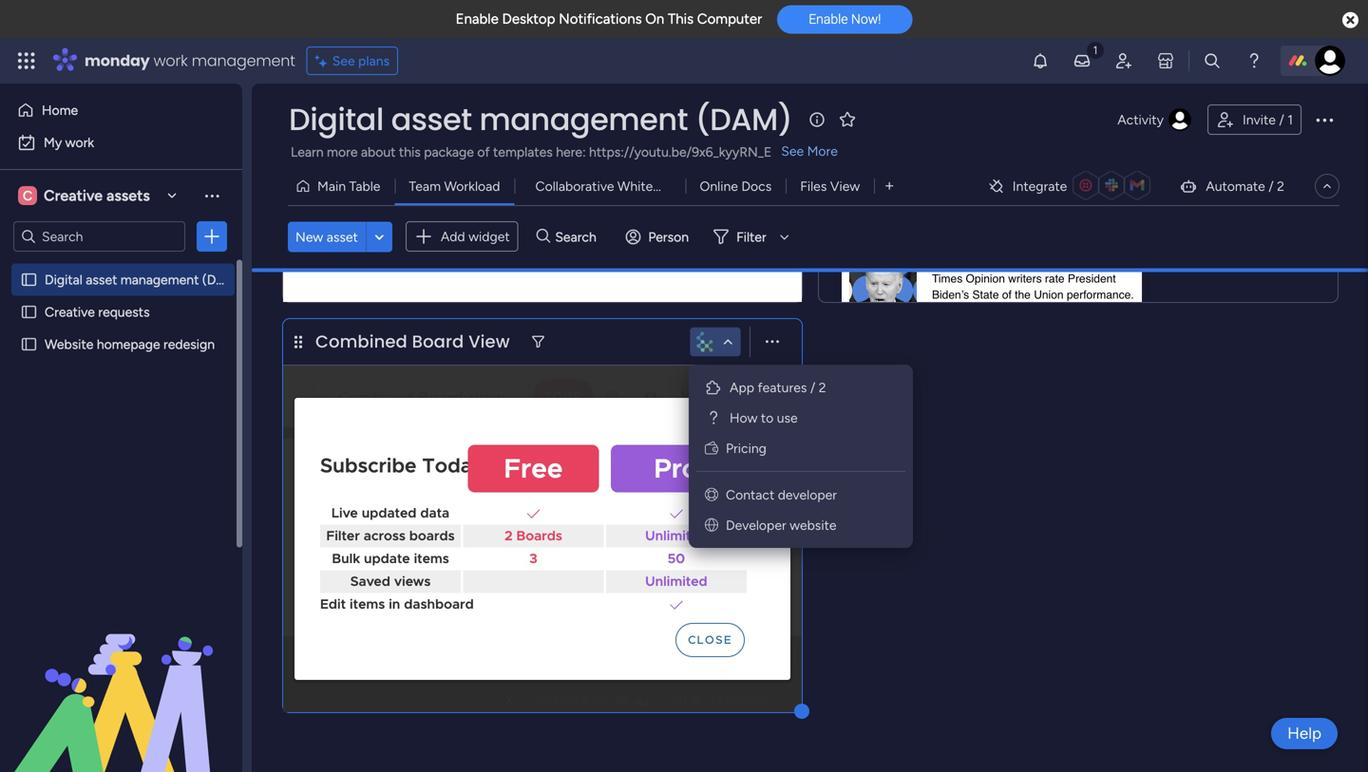 Task type: locate. For each thing, give the bounding box(es) containing it.
collaborative whiteboard button
[[515, 171, 688, 202]]

team
[[409, 178, 441, 194]]

c
[[23, 188, 32, 204]]

view
[[831, 178, 860, 194], [469, 330, 510, 354]]

arrow down image
[[773, 226, 796, 248]]

my work
[[44, 135, 94, 151]]

list box containing digital asset management (dam)
[[0, 260, 242, 617]]

show board description image
[[806, 110, 829, 129]]

work for my
[[65, 135, 94, 151]]

enable left desktop
[[456, 10, 499, 28]]

view right board
[[469, 330, 510, 354]]

0 horizontal spatial asset
[[86, 272, 117, 288]]

creative right the workspace image
[[44, 187, 103, 205]]

workload
[[444, 178, 500, 194]]

Search field
[[551, 224, 608, 250]]

management inside list box
[[121, 272, 199, 288]]

digital up creative requests
[[45, 272, 83, 288]]

2 vertical spatial public board image
[[20, 336, 38, 354]]

public board image left creative requests
[[20, 303, 38, 321]]

work right monday on the top of the page
[[154, 50, 188, 71]]

0 vertical spatial digital asset management (dam)
[[289, 98, 793, 141]]

1 horizontal spatial /
[[1269, 178, 1274, 194]]

more
[[808, 143, 838, 159]]

add widget
[[441, 229, 510, 245]]

2 public board image from the top
[[20, 303, 38, 321]]

digital asset management (dam) up requests
[[45, 272, 241, 288]]

widget
[[469, 229, 510, 245]]

creative up website
[[45, 304, 95, 320]]

see plans
[[332, 53, 390, 69]]

0 horizontal spatial work
[[65, 135, 94, 151]]

enable left now!
[[809, 11, 848, 27]]

see plans button
[[307, 47, 398, 75]]

home
[[42, 102, 78, 118]]

work inside option
[[65, 135, 94, 151]]

digital up more
[[289, 98, 384, 141]]

use
[[777, 410, 798, 426]]

enable for enable desktop notifications on this computer
[[456, 10, 499, 28]]

0 vertical spatial digital
[[289, 98, 384, 141]]

new
[[296, 229, 323, 245]]

website homepage redesign
[[45, 337, 215, 353]]

0 vertical spatial 2
[[1278, 178, 1285, 194]]

0 horizontal spatial digital asset management (dam)
[[45, 272, 241, 288]]

/
[[1280, 112, 1285, 128], [1269, 178, 1274, 194], [811, 380, 816, 396]]

enable
[[456, 10, 499, 28], [809, 11, 848, 27]]

1 horizontal spatial enable
[[809, 11, 848, 27]]

computer
[[698, 10, 763, 28]]

1 vertical spatial digital
[[45, 272, 83, 288]]

workspace selection element
[[18, 184, 153, 207]]

1 vertical spatial /
[[1269, 178, 1274, 194]]

how to use image
[[705, 410, 722, 427]]

2 up how to use menu item
[[819, 380, 827, 396]]

public board image left website
[[20, 336, 38, 354]]

main table button
[[288, 171, 395, 202]]

0 horizontal spatial see
[[332, 53, 355, 69]]

search everything image
[[1203, 51, 1222, 70]]

creative for creative assets
[[44, 187, 103, 205]]

contact developer image
[[705, 488, 719, 502]]

creative assets
[[44, 187, 150, 205]]

2 vertical spatial asset
[[86, 272, 117, 288]]

angle down image
[[375, 230, 384, 244]]

view right files
[[831, 178, 860, 194]]

option
[[0, 263, 242, 267]]

asset right new
[[327, 229, 358, 245]]

0 vertical spatial creative
[[44, 187, 103, 205]]

1 public board image from the top
[[20, 271, 38, 289]]

pricing
[[726, 441, 767, 457]]

0 horizontal spatial (dam)
[[202, 272, 241, 288]]

1
[[1288, 112, 1294, 128]]

contact developer
[[726, 487, 837, 503]]

options image
[[202, 227, 221, 246]]

/ left '1'
[[1280, 112, 1285, 128]]

assets
[[106, 187, 150, 205]]

0 horizontal spatial digital
[[45, 272, 83, 288]]

files view
[[801, 178, 860, 194]]

app features / 2 menu item
[[697, 373, 906, 403]]

add view image
[[886, 179, 894, 193]]

online docs button
[[686, 171, 786, 202]]

(dam) inside list box
[[202, 272, 241, 288]]

0 vertical spatial see
[[332, 53, 355, 69]]

/ for 1
[[1280, 112, 1285, 128]]

how
[[730, 410, 758, 426]]

files view button
[[786, 171, 875, 202]]

see
[[332, 53, 355, 69], [782, 143, 804, 159]]

developer website menu item
[[697, 510, 906, 541]]

2 horizontal spatial /
[[1280, 112, 1285, 128]]

0 horizontal spatial 2
[[819, 380, 827, 396]]

1 vertical spatial asset
[[327, 229, 358, 245]]

v2 search image
[[537, 226, 551, 248]]

enable inside enable now! button
[[809, 11, 848, 27]]

contact
[[726, 487, 775, 503]]

0 vertical spatial work
[[154, 50, 188, 71]]

1 horizontal spatial asset
[[327, 229, 358, 245]]

filter button
[[706, 222, 796, 252]]

1 horizontal spatial see
[[782, 143, 804, 159]]

2 vertical spatial management
[[121, 272, 199, 288]]

dapulse close image
[[1343, 11, 1359, 30]]

public board image for creative requests
[[20, 303, 38, 321]]

0 horizontal spatial view
[[469, 330, 510, 354]]

work for monday
[[154, 50, 188, 71]]

options image
[[1314, 108, 1336, 131]]

(dam)
[[696, 98, 793, 141], [202, 272, 241, 288]]

digital asset management (dam) up the templates
[[289, 98, 793, 141]]

to
[[761, 410, 774, 426]]

monday work management
[[85, 50, 295, 71]]

1 horizontal spatial view
[[831, 178, 860, 194]]

add widget button
[[406, 221, 519, 252]]

3 public board image from the top
[[20, 336, 38, 354]]

Search in workspace field
[[40, 226, 159, 248]]

(dam) up online docs
[[696, 98, 793, 141]]

2 right the automate
[[1278, 178, 1285, 194]]

plans
[[358, 53, 390, 69]]

home link
[[11, 95, 231, 125]]

asset up package
[[391, 98, 472, 141]]

1 vertical spatial public board image
[[20, 303, 38, 321]]

app
[[730, 380, 755, 396]]

see left plans
[[332, 53, 355, 69]]

public board image
[[20, 271, 38, 289], [20, 303, 38, 321], [20, 336, 38, 354]]

collapse board header image
[[1320, 179, 1336, 194]]

0 horizontal spatial /
[[811, 380, 816, 396]]

1 horizontal spatial work
[[154, 50, 188, 71]]

2 enable from the left
[[809, 11, 848, 27]]

see left more
[[782, 143, 804, 159]]

on
[[646, 10, 665, 28]]

digital asset management (dam)
[[289, 98, 793, 141], [45, 272, 241, 288]]

website
[[45, 337, 94, 353]]

2 horizontal spatial asset
[[391, 98, 472, 141]]

monday
[[85, 50, 150, 71]]

1 vertical spatial work
[[65, 135, 94, 151]]

2 vertical spatial /
[[811, 380, 816, 396]]

contact developer menu item
[[697, 480, 906, 510]]

this
[[399, 144, 421, 160]]

asset
[[391, 98, 472, 141], [327, 229, 358, 245], [86, 272, 117, 288]]

0 vertical spatial view
[[831, 178, 860, 194]]

/ right the automate
[[1269, 178, 1274, 194]]

list box
[[0, 260, 242, 617]]

monday marketplace image
[[1157, 51, 1176, 70]]

asset up creative requests
[[86, 272, 117, 288]]

lottie animation element
[[0, 581, 242, 773]]

0 vertical spatial public board image
[[20, 271, 38, 289]]

1 vertical spatial see
[[782, 143, 804, 159]]

1 image
[[1087, 39, 1105, 60]]

0 vertical spatial management
[[192, 50, 295, 71]]

activity
[[1118, 112, 1164, 128]]

1 vertical spatial digital asset management (dam)
[[45, 272, 241, 288]]

about
[[361, 144, 396, 160]]

invite / 1
[[1243, 112, 1294, 128]]

website
[[790, 518, 837, 534]]

enable for enable now!
[[809, 11, 848, 27]]

management
[[192, 50, 295, 71], [480, 98, 688, 141], [121, 272, 199, 288]]

work right my
[[65, 135, 94, 151]]

public board image down c
[[20, 271, 38, 289]]

/ inside button
[[1280, 112, 1285, 128]]

here:
[[556, 144, 586, 160]]

work
[[154, 50, 188, 71], [65, 135, 94, 151]]

this
[[668, 10, 694, 28]]

digital
[[289, 98, 384, 141], [45, 272, 83, 288]]

1 vertical spatial view
[[469, 330, 510, 354]]

invite
[[1243, 112, 1276, 128]]

developer website image
[[705, 519, 719, 533]]

help image
[[1245, 51, 1264, 70]]

0 horizontal spatial enable
[[456, 10, 499, 28]]

creative inside "workspace selection" element
[[44, 187, 103, 205]]

public board image for digital asset management (dam)
[[20, 271, 38, 289]]

0 vertical spatial /
[[1280, 112, 1285, 128]]

1 vertical spatial (dam)
[[202, 272, 241, 288]]

docs
[[742, 178, 772, 194]]

creative
[[44, 187, 103, 205], [45, 304, 95, 320]]

1 enable from the left
[[456, 10, 499, 28]]

1 horizontal spatial 2
[[1278, 178, 1285, 194]]

(dam) down options icon at the top left of page
[[202, 272, 241, 288]]

1 vertical spatial 2
[[819, 380, 827, 396]]

1 vertical spatial creative
[[45, 304, 95, 320]]

see more link
[[780, 142, 840, 161]]

0 vertical spatial (dam)
[[696, 98, 793, 141]]

/ right features
[[811, 380, 816, 396]]

1 horizontal spatial digital asset management (dam)
[[289, 98, 793, 141]]

/ inside menu item
[[811, 380, 816, 396]]

table
[[349, 178, 381, 194]]

homepage
[[97, 337, 160, 353]]

2
[[1278, 178, 1285, 194], [819, 380, 827, 396]]



Task type: describe. For each thing, give the bounding box(es) containing it.
enable now! button
[[778, 5, 913, 34]]

workspace image
[[18, 185, 37, 206]]

redesign
[[164, 337, 215, 353]]

developer website
[[726, 518, 837, 534]]

team workload button
[[395, 171, 515, 202]]

features
[[758, 380, 807, 396]]

Combined Board View field
[[311, 330, 515, 355]]

collaborative whiteboard
[[536, 178, 688, 194]]

whiteboard
[[618, 178, 688, 194]]

enable desktop notifications on this computer
[[456, 10, 763, 28]]

of
[[477, 144, 490, 160]]

see inside learn more about this package of templates here: https://youtu.be/9x6_kyyrn_e see more
[[782, 143, 804, 159]]

developer
[[778, 487, 837, 503]]

package
[[424, 144, 474, 160]]

person button
[[618, 222, 701, 252]]

add
[[441, 229, 465, 245]]

update feed image
[[1073, 51, 1092, 70]]

new asset
[[296, 229, 358, 245]]

invite members image
[[1115, 51, 1134, 70]]

help button
[[1272, 719, 1338, 750]]

collaborative
[[536, 178, 615, 194]]

requests
[[98, 304, 150, 320]]

2 inside menu item
[[819, 380, 827, 396]]

online
[[700, 178, 739, 194]]

desktop
[[502, 10, 556, 28]]

asset inside new asset button
[[327, 229, 358, 245]]

invite / 1 button
[[1208, 105, 1302, 135]]

creative requests
[[45, 304, 150, 320]]

help
[[1288, 724, 1322, 744]]

new asset button
[[288, 222, 366, 252]]

creative for creative requests
[[45, 304, 95, 320]]

select product image
[[17, 51, 36, 70]]

https://youtu.be/9x6_kyyrn_e
[[589, 144, 772, 160]]

add to favorites image
[[838, 110, 857, 129]]

how to use menu item
[[697, 403, 906, 433]]

now!
[[852, 11, 882, 27]]

1 vertical spatial management
[[480, 98, 688, 141]]

activity button
[[1111, 105, 1201, 135]]

1 horizontal spatial digital
[[289, 98, 384, 141]]

view inside field
[[469, 330, 510, 354]]

enable now!
[[809, 11, 882, 27]]

notifications image
[[1031, 51, 1050, 70]]

combined
[[316, 330, 408, 354]]

developer
[[726, 518, 787, 534]]

how to use
[[730, 410, 798, 426]]

notifications
[[559, 10, 642, 28]]

combined board view
[[316, 330, 510, 354]]

more dots image
[[766, 335, 779, 349]]

0 vertical spatial asset
[[391, 98, 472, 141]]

learn
[[291, 144, 324, 160]]

workspace options image
[[202, 186, 221, 205]]

main
[[317, 178, 346, 194]]

lottie animation image
[[0, 581, 242, 773]]

person
[[649, 229, 689, 245]]

online docs
[[700, 178, 772, 194]]

main table
[[317, 178, 381, 194]]

my work link
[[11, 127, 231, 158]]

pricing menu item
[[697, 433, 906, 464]]

app features / 2
[[730, 380, 827, 396]]

app features / 2 image
[[705, 379, 722, 396]]

automate
[[1206, 178, 1266, 194]]

integrate
[[1013, 178, 1068, 194]]

john smith image
[[1316, 46, 1346, 76]]

see inside button
[[332, 53, 355, 69]]

pricing image
[[705, 442, 719, 456]]

/ for 2
[[1269, 178, 1274, 194]]

learn more about this package of templates here: https://youtu.be/9x6_kyyrn_e see more
[[291, 143, 838, 160]]

more
[[327, 144, 358, 160]]

public board image for website homepage redesign
[[20, 336, 38, 354]]

dapulse drag handle 3 image
[[295, 335, 302, 349]]

menu menu
[[697, 373, 906, 541]]

1 horizontal spatial (dam)
[[696, 98, 793, 141]]

filter
[[737, 229, 767, 245]]

my work option
[[11, 127, 231, 158]]

home option
[[11, 95, 231, 125]]

files
[[801, 178, 827, 194]]

automate / 2
[[1206, 178, 1285, 194]]

integrate button
[[981, 166, 1165, 206]]

board
[[412, 330, 464, 354]]

my
[[44, 135, 62, 151]]

templates
[[493, 144, 553, 160]]

view inside button
[[831, 178, 860, 194]]

team workload
[[409, 178, 500, 194]]

Digital asset management (DAM) field
[[284, 98, 798, 141]]



Task type: vqa. For each thing, say whether or not it's contained in the screenshot.
contact
yes



